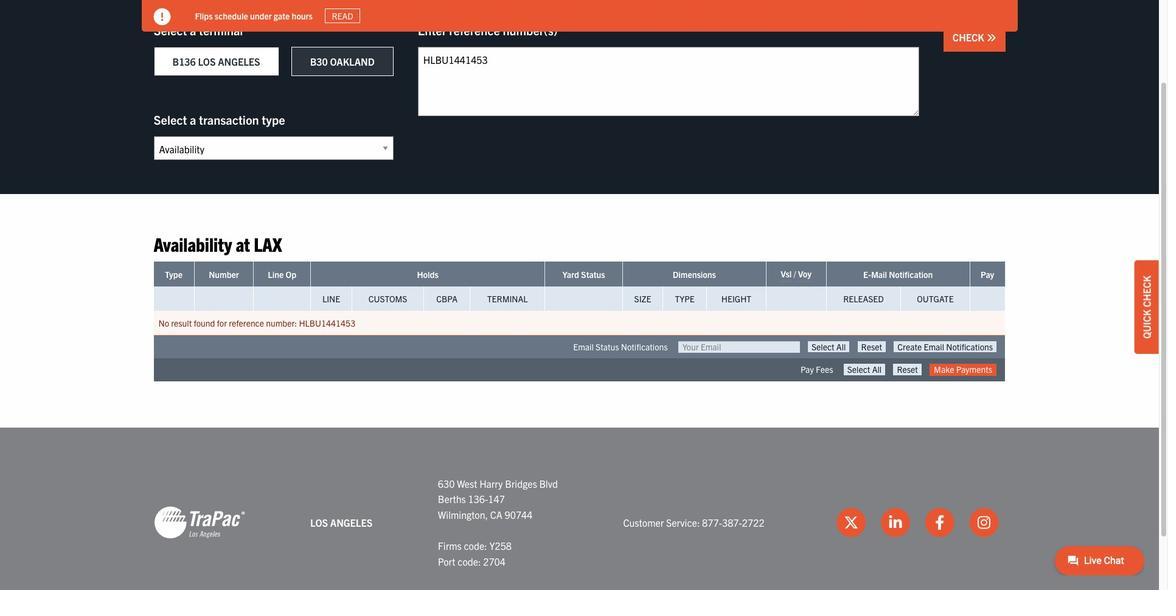 Task type: locate. For each thing, give the bounding box(es) containing it.
footer containing 630 west harry bridges blvd
[[0, 428, 1159, 590]]

los angeles
[[310, 516, 373, 529]]

code:
[[464, 540, 487, 552], [458, 555, 481, 568]]

0 horizontal spatial reference
[[229, 318, 264, 329]]

line up hlbu1441453
[[323, 294, 340, 305]]

line left 'op'
[[268, 269, 284, 280]]

pay for pay fees
[[801, 364, 814, 375]]

1 vertical spatial a
[[190, 112, 196, 127]]

387-
[[722, 516, 742, 529]]

make payments
[[934, 364, 993, 375]]

0 vertical spatial code:
[[464, 540, 487, 552]]

a for terminal
[[190, 23, 196, 38]]

service:
[[666, 516, 700, 529]]

pay
[[981, 269, 995, 280], [801, 364, 814, 375]]

customs
[[369, 294, 407, 305]]

90744
[[505, 509, 533, 521]]

0 vertical spatial pay
[[981, 269, 995, 280]]

1 horizontal spatial type
[[675, 294, 695, 305]]

fees
[[816, 364, 834, 375]]

code: right port in the left bottom of the page
[[458, 555, 481, 568]]

read
[[332, 10, 353, 21]]

select
[[154, 23, 187, 38], [154, 112, 187, 127]]

0 vertical spatial reference
[[449, 23, 500, 38]]

select for select a terminal
[[154, 23, 187, 38]]

reference
[[449, 23, 500, 38], [229, 318, 264, 329]]

1 vertical spatial los
[[310, 516, 328, 529]]

blvd
[[540, 478, 558, 490]]

1 horizontal spatial check
[[1141, 276, 1153, 307]]

0 horizontal spatial pay
[[801, 364, 814, 375]]

reference right enter
[[449, 23, 500, 38]]

enter reference number(s)
[[418, 23, 558, 38]]

availability
[[154, 232, 232, 256]]

0 vertical spatial type
[[165, 269, 183, 280]]

number(s)
[[503, 23, 558, 38]]

line op
[[268, 269, 297, 280]]

harry
[[480, 478, 503, 490]]

0 horizontal spatial check
[[953, 31, 987, 43]]

1 vertical spatial check
[[1141, 276, 1153, 307]]

1 vertical spatial code:
[[458, 555, 481, 568]]

0 horizontal spatial type
[[165, 269, 183, 280]]

0 vertical spatial line
[[268, 269, 284, 280]]

1 select from the top
[[154, 23, 187, 38]]

a for transaction
[[190, 112, 196, 127]]

0 vertical spatial angeles
[[218, 55, 260, 68]]

a
[[190, 23, 196, 38], [190, 112, 196, 127]]

1 vertical spatial select
[[154, 112, 187, 127]]

type down availability
[[165, 269, 183, 280]]

enter
[[418, 23, 447, 38]]

flips
[[195, 10, 213, 21]]

los
[[198, 55, 216, 68], [310, 516, 328, 529]]

quick check link
[[1135, 261, 1159, 354]]

check
[[953, 31, 987, 43], [1141, 276, 1153, 307]]

west
[[457, 478, 477, 490]]

1 horizontal spatial pay
[[981, 269, 995, 280]]

1 vertical spatial type
[[675, 294, 695, 305]]

lax
[[254, 232, 282, 256]]

0 vertical spatial check
[[953, 31, 987, 43]]

2 select from the top
[[154, 112, 187, 127]]

hours
[[292, 10, 313, 21]]

voy
[[798, 269, 812, 280]]

0 horizontal spatial los
[[198, 55, 216, 68]]

status for yard
[[581, 269, 605, 280]]

136-
[[468, 493, 488, 505]]

check button
[[944, 23, 1006, 52]]

1 vertical spatial pay
[[801, 364, 814, 375]]

email
[[573, 342, 594, 353]]

notifications
[[621, 342, 668, 353]]

1 horizontal spatial los
[[310, 516, 328, 529]]

1 a from the top
[[190, 23, 196, 38]]

a left the transaction
[[190, 112, 196, 127]]

status
[[581, 269, 605, 280], [596, 342, 619, 353]]

footer
[[0, 428, 1159, 590]]

schedule
[[215, 10, 248, 21]]

code: up '2704'
[[464, 540, 487, 552]]

op
[[286, 269, 297, 280]]

status right email on the bottom of page
[[596, 342, 619, 353]]

line
[[268, 269, 284, 280], [323, 294, 340, 305]]

type down dimensions
[[675, 294, 695, 305]]

ca
[[490, 509, 503, 521]]

0 vertical spatial los
[[198, 55, 216, 68]]

select left the transaction
[[154, 112, 187, 127]]

no result found for reference number: hlbu1441453
[[159, 318, 356, 329]]

quick check
[[1141, 276, 1153, 339]]

a down flips
[[190, 23, 196, 38]]

1 vertical spatial status
[[596, 342, 619, 353]]

1 horizontal spatial reference
[[449, 23, 500, 38]]

1 horizontal spatial angeles
[[330, 516, 373, 529]]

reference right for
[[229, 318, 264, 329]]

select up b136
[[154, 23, 187, 38]]

read link
[[325, 8, 360, 23]]

None button
[[808, 342, 850, 353], [858, 342, 886, 353], [894, 342, 997, 353], [844, 364, 886, 375], [894, 364, 922, 375], [808, 342, 850, 353], [858, 342, 886, 353], [894, 342, 997, 353], [844, 364, 886, 375], [894, 364, 922, 375]]

availability at lax
[[154, 232, 282, 256]]

0 vertical spatial select
[[154, 23, 187, 38]]

1 vertical spatial line
[[323, 294, 340, 305]]

b30
[[310, 55, 328, 68]]

email status notifications
[[573, 342, 668, 353]]

status right yard
[[581, 269, 605, 280]]

e-mail notification
[[864, 269, 933, 280]]

0 horizontal spatial line
[[268, 269, 284, 280]]

payments
[[957, 364, 993, 375]]

line for line op
[[268, 269, 284, 280]]

type
[[165, 269, 183, 280], [675, 294, 695, 305]]

0 vertical spatial status
[[581, 269, 605, 280]]

2 a from the top
[[190, 112, 196, 127]]

angeles
[[218, 55, 260, 68], [330, 516, 373, 529]]

cbpa
[[437, 294, 458, 305]]

1 horizontal spatial line
[[323, 294, 340, 305]]

dimensions
[[673, 269, 716, 280]]

transaction
[[199, 112, 259, 127]]

630
[[438, 478, 455, 490]]

0 vertical spatial a
[[190, 23, 196, 38]]

vsl / voy
[[781, 269, 812, 280]]

for
[[217, 318, 227, 329]]



Task type: describe. For each thing, give the bounding box(es) containing it.
customer
[[624, 516, 664, 529]]

wilmington,
[[438, 509, 488, 521]]

yard status
[[563, 269, 605, 280]]

bridges
[[505, 478, 537, 490]]

firms code:  y258 port code:  2704
[[438, 540, 512, 568]]

hlbu1441453
[[299, 318, 356, 329]]

b136
[[173, 55, 196, 68]]

2704
[[483, 555, 506, 568]]

terminal
[[487, 294, 528, 305]]

outgate
[[917, 294, 954, 305]]

status for email
[[596, 342, 619, 353]]

firms
[[438, 540, 462, 552]]

pay fees
[[801, 364, 834, 375]]

e-
[[864, 269, 871, 280]]

select for select a transaction type
[[154, 112, 187, 127]]

oakland
[[330, 55, 375, 68]]

vsl
[[781, 269, 792, 280]]

port
[[438, 555, 456, 568]]

make
[[934, 364, 955, 375]]

gate
[[274, 10, 290, 21]]

solid image
[[154, 9, 171, 26]]

630 west harry bridges blvd berths 136-147 wilmington, ca 90744
[[438, 478, 558, 521]]

y258
[[490, 540, 512, 552]]

height
[[722, 294, 752, 305]]

0 horizontal spatial angeles
[[218, 55, 260, 68]]

solid image
[[987, 33, 997, 43]]

select a terminal
[[154, 23, 243, 38]]

877-
[[702, 516, 722, 529]]

terminal
[[199, 23, 243, 38]]

b136 los angeles
[[173, 55, 260, 68]]

number:
[[266, 318, 297, 329]]

under
[[250, 10, 272, 21]]

flips schedule under gate hours
[[195, 10, 313, 21]]

los angeles image
[[154, 506, 245, 540]]

no
[[159, 318, 169, 329]]

1 vertical spatial reference
[[229, 318, 264, 329]]

yard
[[563, 269, 579, 280]]

/
[[794, 269, 796, 280]]

quick
[[1141, 310, 1153, 339]]

at
[[236, 232, 250, 256]]

1 vertical spatial angeles
[[330, 516, 373, 529]]

type
[[262, 112, 285, 127]]

147
[[488, 493, 505, 505]]

check inside 'button'
[[953, 31, 987, 43]]

result
[[171, 318, 192, 329]]

customer service: 877-387-2722
[[624, 516, 765, 529]]

notification
[[889, 269, 933, 280]]

Your Email email field
[[678, 342, 800, 353]]

line for line
[[323, 294, 340, 305]]

number
[[209, 269, 239, 280]]

make payments link
[[930, 364, 997, 376]]

size
[[635, 294, 652, 305]]

pay for pay
[[981, 269, 995, 280]]

holds
[[417, 269, 439, 280]]

select a transaction type
[[154, 112, 285, 127]]

released
[[844, 294, 884, 305]]

b30 oakland
[[310, 55, 375, 68]]

2722
[[742, 516, 765, 529]]

Enter reference number(s) text field
[[418, 47, 920, 116]]

mail
[[871, 269, 887, 280]]

found
[[194, 318, 215, 329]]

berths
[[438, 493, 466, 505]]



Task type: vqa. For each thing, say whether or not it's contained in the screenshot.
MENU BAR containing Schedules
no



